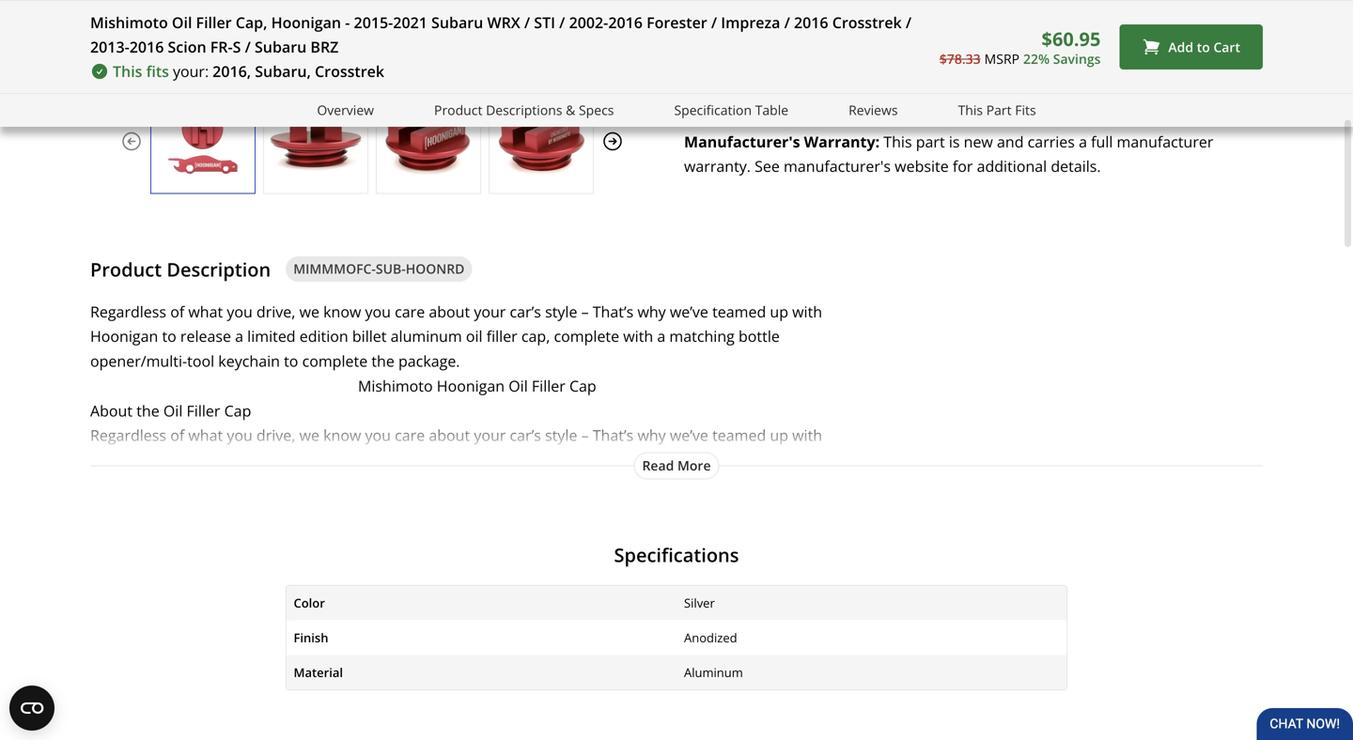 Task type: describe. For each thing, give the bounding box(es) containing it.
0 vertical spatial style
[[545, 302, 578, 322]]

savings
[[1054, 50, 1101, 67]]

0 vertical spatial subaru,
[[857, 14, 913, 34]]

0 vertical spatial about
[[429, 302, 470, 322]]

0 vertical spatial 2016,
[[814, 14, 853, 34]]

more
[[678, 457, 711, 475]]

our
[[651, 525, 676, 545]]

ridiculously
[[363, 624, 443, 644]]

0 horizontal spatial subaru
[[255, 37, 307, 57]]

new
[[964, 131, 994, 152]]

cap.
[[310, 525, 338, 545]]

1 care from the top
[[395, 302, 425, 322]]

oil inside mishimoto oil filler cap, hoonigan - 2015-2021 subaru wrx / sti / 2002-2016 forester / impreza / 2016 crosstrek / 2013-2016 scion fr-s / subaru brz
[[172, 12, 192, 32]]

add to cart button
[[1120, 24, 1264, 70]]

0 vertical spatial –
[[582, 302, 589, 322]]

fun
[[140, 649, 164, 669]]

0 horizontal spatial crosstrek
[[315, 61, 385, 81]]

aluminum
[[684, 665, 743, 682]]

0 vertical spatial out
[[696, 475, 719, 496]]

autocross,
[[596, 475, 668, 496]]

in up be
[[794, 550, 807, 570]]

cap,
[[236, 12, 267, 32]]

these
[[343, 500, 382, 520]]

brew
[[254, 575, 290, 595]]

drivers
[[716, 599, 764, 620]]

featured
[[90, 624, 151, 644]]

0 vertical spatial not
[[661, 550, 685, 570]]

the up these
[[372, 475, 395, 496]]

1 vertical spatial your:
[[173, 61, 209, 81]]

wild
[[446, 624, 475, 644]]

1 vertical spatial filler
[[532, 376, 566, 396]]

mimmmofc-
[[294, 260, 376, 278]]

wake,
[[90, 575, 131, 595]]

all
[[653, 624, 669, 644]]

1 opener/multi- from the top
[[90, 351, 187, 371]]

2 opener/multi- from the top
[[90, 475, 187, 496]]

2 vertical spatial filler
[[187, 401, 220, 421]]

1 edition from the top
[[300, 326, 349, 347]]

2 up from the top
[[770, 426, 789, 446]]

1 matching from the top
[[670, 326, 735, 347]]

2013-
[[90, 37, 129, 57]]

opener
[[716, 649, 769, 669]]

1 horizontal spatial or
[[432, 674, 447, 694]]

but
[[718, 550, 742, 570]]

description
[[167, 256, 271, 282]]

is right goal in the right of the page
[[713, 525, 724, 545]]

0 horizontal spatial 2016,
[[213, 61, 251, 81]]

the down mimmmofc-sub-hoonrd
[[372, 351, 395, 371]]

reviews link
[[849, 100, 898, 121]]

2 horizontal spatial crosstrek
[[917, 14, 986, 34]]

the down things
[[390, 525, 413, 545]]

manufacturer's warranty:
[[684, 131, 880, 152]]

may
[[741, 575, 771, 595]]

of down product description
[[170, 302, 184, 322]]

this part fits
[[959, 101, 1037, 119]]

local
[[768, 475, 800, 496]]

1 what from the top
[[188, 302, 223, 322]]

material
[[294, 665, 343, 682]]

4 mimmmofc-sub-hoonrd mishimoto oil filler cap, hoonigan - 2015+ wrx / 2015+ sti / 2013+ brz, image from the left
[[490, 108, 593, 174]]

2 teamed from the top
[[713, 426, 766, 446]]

2 their from the left
[[786, 599, 819, 620]]

1 vertical spatial out
[[212, 550, 236, 570]]

there
[[240, 550, 278, 570]]

2 car's from the top
[[510, 426, 541, 446]]

videos,
[[479, 624, 528, 644]]

3 mimmmofc-sub-hoonrd mishimoto oil filler cap, hoonigan - 2015+ wrx / 2015+ sti / 2013+ brz, image from the left
[[377, 108, 480, 174]]

impreza
[[721, 12, 781, 32]]

1 vertical spatial mishimoto
[[358, 376, 433, 396]]

2 what from the top
[[188, 426, 223, 446]]

2 billet from the top
[[352, 450, 387, 471]]

1 aluminum from the top
[[391, 326, 462, 347]]

you up silver
[[678, 575, 703, 595]]

doing
[[343, 649, 382, 669]]

1 cap, from the top
[[522, 326, 550, 347]]

product description
[[90, 256, 271, 282]]

of down looking
[[272, 674, 286, 694]]

1 drive, from the top
[[257, 302, 296, 322]]

0 vertical spatial while
[[432, 500, 469, 520]]

0 horizontal spatial or
[[174, 500, 189, 520]]

sub-
[[376, 260, 406, 278]]

2 drive, from the top
[[257, 426, 296, 446]]

the right all
[[673, 624, 696, 644]]

you down mimmmofc-sub-hoonrd
[[365, 302, 391, 322]]

manufacturer's
[[784, 156, 891, 176]]

pack
[[827, 649, 860, 669]]

1 filler from the top
[[487, 326, 518, 347]]

for
[[590, 575, 613, 595]]

2 we've from the top
[[670, 426, 709, 446]]

2002-
[[569, 12, 609, 32]]

and inside "this part is new and carries a full manufacturer warranty. see manufacturer's website for additional details."
[[997, 131, 1024, 152]]

and down means
[[134, 575, 161, 595]]

specification table
[[675, 101, 789, 119]]

1 vertical spatial not
[[775, 575, 799, 595]]

this part fits link
[[959, 100, 1037, 121]]

once
[[294, 575, 328, 595]]

finish
[[294, 630, 329, 647]]

table
[[756, 101, 789, 119]]

1 why from the top
[[638, 302, 666, 322]]

you left the drift,
[[529, 475, 555, 496]]

lifetime
[[435, 699, 492, 719]]

just
[[193, 500, 219, 520]]

1 regardless from the top
[[90, 302, 166, 322]]

the down mind
[[90, 550, 113, 570]]

1 vertical spatial fits
[[146, 61, 169, 81]]

2 regardless from the top
[[90, 426, 166, 446]]

2 why from the top
[[638, 426, 666, 446]]

of up the covers
[[607, 599, 621, 620]]

1 one from the left
[[616, 674, 643, 694]]

2015-
[[354, 12, 393, 32]]

and up mind
[[90, 500, 117, 520]]

those
[[617, 575, 656, 595]]

manufacturer's
[[684, 131, 801, 152]]

this
[[280, 525, 306, 545]]

mishimoto/hoonigan
[[433, 649, 581, 669]]

gearheads'
[[519, 525, 595, 545]]

overview
[[317, 101, 374, 119]]

powerhouse;
[[397, 599, 488, 620]]

is down having
[[90, 674, 101, 694]]

red,
[[519, 674, 550, 694]]

mishimoto oil filler cap, hoonigan - 2015-2021 subaru wrx / sti / 2002-2016 forester / impreza / 2016 crosstrek / 2013-2016 scion fr-s / subaru brz
[[90, 12, 912, 57]]

gunmetal
[[359, 674, 428, 694]]

this inside "this part is new and carries a full manufacturer warranty. see manufacturer's website for additional details."
[[884, 131, 912, 152]]

you down cars
[[798, 500, 824, 520]]

2 cap, from the top
[[522, 450, 550, 471]]

automotive
[[260, 599, 340, 620]]

and down all
[[639, 649, 666, 669]]

had
[[768, 500, 795, 520]]

anodized
[[684, 630, 738, 647]]

specification table link
[[675, 100, 789, 121]]

1 up from the top
[[770, 302, 789, 322]]

2 vertical spatial mishimoto
[[357, 699, 431, 719]]

in up toolkit;
[[614, 500, 627, 520]]

swag,
[[289, 624, 328, 644]]

part
[[916, 131, 945, 152]]

0 horizontal spatial comes
[[179, 699, 225, 719]]

1 horizontal spatial 2016
[[609, 12, 643, 32]]

crosstrek inside mishimoto oil filler cap, hoonigan - 2015-2021 subaru wrx / sti / 2002-2016 forester / impreza / 2016 crosstrek / 2013-2016 scion fr-s / subaru brz
[[833, 12, 902, 32]]

0 vertical spatial comes
[[800, 624, 846, 644]]

you down description
[[227, 302, 253, 322]]

2 filler from the top
[[487, 450, 518, 471]]

engineered
[[197, 525, 276, 545]]

and up doing
[[332, 624, 359, 644]]

2 horizontal spatial cap
[[608, 649, 635, 669]]

1 horizontal spatial your:
[[775, 14, 811, 34]]

2 anodized from the left
[[451, 674, 515, 694]]

drips
[[622, 550, 658, 570]]

0 horizontal spatial 2016
[[129, 37, 164, 57]]

goal
[[680, 525, 709, 545]]

msrp
[[985, 50, 1020, 67]]

hoonigan inside mishimoto oil filler cap, hoonigan - 2015-2021 subaru wrx / sti / 2002-2016 forester / impreza / 2016 crosstrek / 2013-2016 scion fr-s / subaru brz
[[271, 12, 341, 32]]

having
[[90, 649, 137, 669]]

descriptions
[[486, 101, 563, 119]]

you right provide
[[803, 525, 829, 545]]

0 horizontal spatial when
[[130, 525, 169, 545]]

1 release from the top
[[180, 326, 231, 347]]

familiar,
[[90, 599, 147, 620]]

bay
[[524, 550, 549, 570]]

be
[[803, 575, 820, 595]]

silver
[[684, 595, 715, 612]]

and right cap
[[696, 674, 722, 694]]

you up these
[[365, 426, 391, 446]]

color
[[294, 595, 325, 612]]

who
[[707, 575, 737, 595]]

2 limited from the top
[[247, 450, 296, 471]]

- inside mishimoto oil filler cap, hoonigan - 2015-2021 subaru wrx / sti / 2002-2016 forester / impreza / 2016 crosstrek / 2013-2016 scion fr-s / subaru brz
[[345, 12, 350, 32]]

cart
[[1214, 38, 1241, 56]]

whether
[[464, 475, 525, 496]]

1 limited from the top
[[247, 326, 296, 347]]

1 vertical spatial while
[[396, 550, 433, 570]]

2 vertical spatial style
[[746, 550, 778, 570]]

'99
[[667, 500, 687, 520]]

and up powerhouse;
[[453, 575, 479, 595]]



Task type: locate. For each thing, give the bounding box(es) containing it.
2016 right impreza at the top of the page
[[794, 12, 829, 32]]

0 vertical spatial bottle
[[739, 326, 780, 347]]

2 one from the left
[[726, 674, 753, 694]]

to
[[1197, 38, 1211, 56], [162, 326, 177, 347], [284, 351, 298, 371], [162, 450, 177, 471], [284, 475, 298, 496], [557, 500, 571, 520], [728, 525, 742, 545], [168, 550, 183, 570], [527, 575, 541, 595], [768, 599, 782, 620], [849, 624, 864, 644]]

not down our
[[661, 550, 685, 570]]

0 horizontal spatial your:
[[173, 61, 209, 81]]

2 vertical spatial about
[[298, 500, 339, 520]]

1 vertical spatial drive,
[[257, 426, 296, 446]]

limited
[[247, 326, 296, 347], [247, 450, 296, 471]]

while
[[432, 500, 469, 520], [396, 550, 433, 570]]

1 vertical spatial package.
[[399, 475, 460, 496]]

0 vertical spatial cap,
[[522, 326, 550, 347]]

1 package. from the top
[[399, 351, 460, 371]]

the right at
[[741, 475, 764, 496]]

1 their from the left
[[530, 599, 563, 620]]

sti
[[534, 12, 556, 32]]

1 vertical spatial style
[[545, 426, 578, 446]]

your: down scion
[[173, 61, 209, 81]]

and up additional
[[997, 131, 1024, 152]]

2016 left forester
[[609, 12, 643, 32]]

- left but
[[710, 550, 714, 570]]

a inside "this part is new and carries a full manufacturer warranty. see manufacturer's website for additional details."
[[1079, 131, 1088, 152]]

you up daydream
[[227, 426, 253, 446]]

off
[[378, 575, 398, 595]]

billet down mimmmofc-sub-hoonrd
[[352, 326, 387, 347]]

edition up these
[[300, 450, 349, 471]]

about
[[90, 401, 133, 421]]

the
[[403, 649, 429, 669]]

drive, down description
[[257, 302, 296, 322]]

additional
[[977, 156, 1048, 176]]

1 horizontal spatial crosstrek
[[833, 12, 902, 32]]

not left be
[[775, 575, 799, 595]]

or left "just"
[[174, 500, 189, 520]]

22%
[[1024, 50, 1050, 67]]

filler
[[196, 12, 232, 32], [532, 376, 566, 396], [187, 401, 220, 421]]

know up these
[[324, 426, 361, 446]]

2 tool from the top
[[187, 475, 214, 496]]

crosstrek down brz
[[315, 61, 385, 81]]

while up the quintessential
[[432, 500, 469, 520]]

things
[[386, 500, 429, 520]]

choice
[[223, 674, 268, 694]]

0 vertical spatial fits
[[748, 14, 771, 34]]

1 horizontal spatial not
[[775, 575, 799, 595]]

1 vertical spatial billet
[[352, 450, 387, 471]]

1 know from the top
[[324, 302, 361, 322]]

when left it
[[744, 624, 783, 644]]

is inside "this part is new and carries a full manufacturer warranty. see manufacturer's website for additional details."
[[949, 131, 960, 152]]

add
[[1169, 38, 1194, 56]]

from
[[492, 599, 527, 620]]

0 vertical spatial filler
[[487, 326, 518, 347]]

of
[[170, 302, 184, 322], [170, 426, 184, 446], [660, 575, 674, 595], [607, 599, 621, 620], [272, 674, 286, 694]]

2 vertical spatial –
[[782, 550, 790, 570]]

0 vertical spatial package.
[[399, 351, 460, 371]]

0 vertical spatial drive,
[[257, 302, 296, 322]]

care down sub-
[[395, 302, 425, 322]]

0 vertical spatial mishimoto
[[90, 12, 168, 32]]

fr-
[[210, 37, 233, 57]]

$60.95 $78.33 msrp 22% savings
[[940, 26, 1101, 67]]

go to right image image
[[602, 130, 624, 153]]

to inside button
[[1197, 38, 1211, 56]]

1 vertical spatial subaru
[[255, 37, 307, 57]]

2 vertical spatial bottle
[[757, 674, 798, 694]]

course
[[401, 575, 449, 595]]

package.
[[399, 351, 460, 371], [399, 475, 460, 496]]

2 horizontal spatial 2016
[[794, 12, 829, 32]]

limited up daydream
[[247, 450, 296, 471]]

teamed
[[713, 302, 766, 322], [713, 426, 766, 446]]

2016 left scion
[[129, 37, 164, 57]]

0 vertical spatial teamed
[[713, 302, 766, 322]]

0 vertical spatial opener/multi-
[[90, 351, 187, 371]]

one down opener
[[726, 674, 753, 694]]

means
[[117, 550, 164, 570]]

while up course
[[396, 550, 433, 570]]

regardless down product description
[[90, 302, 166, 322]]

your
[[474, 302, 506, 322], [474, 426, 506, 446], [631, 500, 663, 520], [437, 550, 469, 570], [811, 550, 843, 570], [188, 674, 220, 694]]

0 vertical spatial cap
[[570, 376, 597, 396]]

subaru, down brz
[[255, 61, 311, 81]]

1 we've from the top
[[670, 302, 709, 322]]

it.
[[386, 649, 399, 669]]

comes right it
[[800, 624, 846, 644]]

0 vertical spatial what
[[188, 302, 223, 322]]

2 matching from the top
[[670, 450, 735, 471]]

package. up things
[[399, 475, 460, 496]]

one right includes on the left bottom
[[616, 674, 643, 694]]

1 vertical spatial bottle
[[739, 450, 780, 471]]

0 horizontal spatial fits
[[146, 61, 169, 81]]

2016, down s
[[213, 61, 251, 81]]

0 horizontal spatial product
[[90, 256, 162, 282]]

this part is new and carries a full manufacturer warranty. see manufacturer's website for additional details.
[[684, 131, 1214, 176]]

subaru down cap,
[[255, 37, 307, 57]]

limited down description
[[247, 326, 296, 347]]

and up choice
[[218, 649, 244, 669]]

party.
[[545, 575, 586, 595]]

1 vertical spatial know
[[324, 426, 361, 446]]

looking
[[248, 649, 299, 669]]

toolkit;
[[599, 525, 647, 545]]

matching
[[670, 326, 735, 347], [670, 450, 735, 471]]

an
[[238, 599, 256, 620]]

2021
[[393, 12, 428, 32]]

when
[[130, 525, 169, 545], [744, 624, 783, 644]]

crack
[[201, 575, 238, 595]]

2 package. from the top
[[399, 475, 460, 496]]

fits right forester
[[748, 14, 771, 34]]

culture
[[344, 599, 393, 620]]

in up kit
[[171, 674, 184, 694]]

1 vertical spatial keychain
[[218, 475, 280, 496]]

anodized down good at left
[[290, 674, 355, 694]]

0 horizontal spatial cap
[[224, 401, 251, 421]]

2 vertical spatial cap
[[608, 649, 635, 669]]

product
[[434, 101, 483, 119], [90, 256, 162, 282]]

1 teamed from the top
[[713, 302, 766, 322]]

1 vertical spatial filler
[[487, 450, 518, 471]]

complete
[[554, 326, 620, 347], [302, 351, 368, 371], [554, 450, 620, 471], [302, 475, 368, 496]]

0 vertical spatial why
[[638, 302, 666, 322]]

and left each
[[90, 699, 117, 719]]

in down cars
[[828, 500, 841, 520]]

about up whether
[[429, 426, 470, 446]]

their
[[530, 599, 563, 620], [786, 599, 819, 620]]

the down "material"
[[330, 699, 353, 719]]

1 vertical spatial that's
[[593, 426, 634, 446]]

is left an
[[223, 599, 234, 620]]

1 vertical spatial aluminum
[[391, 450, 462, 471]]

tool up "just"
[[187, 475, 214, 496]]

1 vertical spatial what
[[188, 426, 223, 446]]

and down "this"
[[282, 550, 308, 570]]

this fits your: 2016, subaru, crosstrek up reviews
[[715, 14, 986, 34]]

when down coffee,
[[130, 525, 169, 545]]

air-
[[672, 475, 696, 496]]

1 horizontal spatial anodized
[[451, 674, 515, 694]]

your: up table in the right top of the page
[[775, 14, 811, 34]]

read
[[643, 457, 674, 475]]

1 car's from the top
[[510, 302, 541, 322]]

of up coffee,
[[170, 426, 184, 446]]

$78.33
[[940, 50, 981, 67]]

2 that's from the top
[[593, 426, 634, 446]]

2 release from the top
[[180, 450, 231, 471]]

for
[[953, 156, 973, 176]]

0 vertical spatial regardless
[[90, 302, 166, 322]]

anodized
[[290, 674, 355, 694], [451, 674, 515, 694]]

- inside regardless of what you drive, we know you care about your car's style – that's why we've teamed up with hoonigan to release a limited edition billet aluminum oil filler cap, complete with a matching bottle opener/multi-tool keychain to complete the package. mishimoto hoonigan oil filler cap about the oil filler cap regardless of what you drive, we know you care about your car's style – that's why we've teamed up with hoonigan to release a limited edition billet aluminum oil filler cap, complete with a matching bottle opener/multi-tool keychain to complete the package. whether you drift, autocross, air-out at the local cars and coffee, or just daydream about these things while commuting to work in your '99 camry, we had you in mind when we engineered this cap. this is the quintessential gearheads' toolkit; our goal is to provide you with the means to get out there and thrash tires while your engine bay endlessly drips not oil - but style – in your wake, and then crack a brew once you're off course and ready to party. for those of you who may not be familiar, hoonigan is an automotive culture powerhouse; from their team of professional drivers to their featured vehicles, awesome swag, and ridiculously wild videos, hoonigan covers all the bases when it comes to having fun in cars and looking good doing it. the mishimoto/hoonigan oil cap and bottle opener combo pack is available in your choice of anodized gunmetal or anodized red, includes one oil cap and one bottle opener, and each kit comes standard with the mishimoto lifetime warranty.
[[710, 550, 714, 570]]

out up the crack
[[212, 550, 236, 570]]

standard
[[229, 699, 292, 719]]

0 vertical spatial aluminum
[[391, 326, 462, 347]]

1 vertical spatial edition
[[300, 450, 349, 471]]

0 horizontal spatial out
[[212, 550, 236, 570]]

0 vertical spatial car's
[[510, 302, 541, 322]]

product descriptions & specs
[[434, 101, 614, 119]]

2016, right impreza at the top of the page
[[814, 14, 853, 34]]

the right about
[[137, 401, 160, 421]]

1 horizontal spatial fits
[[748, 14, 771, 34]]

reviews
[[849, 101, 898, 119]]

about up cap.
[[298, 500, 339, 520]]

available
[[105, 674, 167, 694]]

bottle
[[670, 649, 712, 669]]

1 vertical spatial opener/multi-
[[90, 475, 187, 496]]

0 vertical spatial when
[[130, 525, 169, 545]]

what
[[188, 302, 223, 322], [188, 426, 223, 446]]

warranty.
[[684, 156, 751, 176]]

0 vertical spatial or
[[174, 500, 189, 520]]

subaru, up reviews
[[857, 14, 913, 34]]

billet
[[352, 326, 387, 347], [352, 450, 387, 471]]

out left at
[[696, 475, 719, 496]]

aluminum up things
[[391, 450, 462, 471]]

is right part
[[949, 131, 960, 152]]

crosstrek
[[833, 12, 902, 32], [917, 14, 986, 34], [315, 61, 385, 81]]

0 vertical spatial that's
[[593, 302, 634, 322]]

product for product description
[[90, 256, 162, 282]]

release up "just"
[[180, 450, 231, 471]]

add to cart
[[1169, 38, 1241, 56]]

their down party.
[[530, 599, 563, 620]]

cap
[[667, 674, 692, 694]]

crosstrek up reviews
[[833, 12, 902, 32]]

specifications
[[614, 542, 739, 568]]

0 vertical spatial edition
[[300, 326, 349, 347]]

ready
[[483, 575, 523, 595]]

1 vertical spatial when
[[744, 624, 783, 644]]

2 care from the top
[[395, 426, 425, 446]]

mimmmofc-sub-hoonrd
[[294, 260, 465, 278]]

1 vertical spatial car's
[[510, 426, 541, 446]]

1 vertical spatial about
[[429, 426, 470, 446]]

1 vertical spatial we've
[[670, 426, 709, 446]]

1 vertical spatial comes
[[179, 699, 225, 719]]

0 vertical spatial care
[[395, 302, 425, 322]]

comes right kit
[[179, 699, 225, 719]]

1 horizontal spatial their
[[786, 599, 819, 620]]

oil
[[172, 12, 192, 32], [509, 376, 528, 396], [163, 401, 183, 421], [585, 649, 604, 669]]

0 vertical spatial limited
[[247, 326, 296, 347]]

or up lifetime
[[432, 674, 447, 694]]

of up professional
[[660, 575, 674, 595]]

1 vertical spatial subaru,
[[255, 61, 311, 81]]

- left 2015-
[[345, 12, 350, 32]]

drift,
[[558, 475, 592, 496]]

product for product descriptions & specs
[[434, 101, 483, 119]]

their down be
[[786, 599, 819, 620]]

it
[[787, 624, 796, 644]]

1 vertical spatial 2016,
[[213, 61, 251, 81]]

cap,
[[522, 326, 550, 347], [522, 450, 550, 471]]

1 vertical spatial why
[[638, 426, 666, 446]]

team
[[567, 599, 603, 620]]

1 billet from the top
[[352, 326, 387, 347]]

vehicles,
[[154, 624, 214, 644]]

fits down scion
[[146, 61, 169, 81]]

what up "just"
[[188, 426, 223, 446]]

or
[[174, 500, 189, 520], [432, 674, 447, 694]]

1 vertical spatial regardless
[[90, 426, 166, 446]]

wrx
[[487, 12, 521, 32]]

is up tires
[[375, 525, 386, 545]]

opener,
[[802, 674, 857, 694]]

1 vertical spatial –
[[582, 426, 589, 446]]

1 anodized from the left
[[290, 674, 355, 694]]

about down "hoonrd"
[[429, 302, 470, 322]]

2 edition from the top
[[300, 450, 349, 471]]

care up things
[[395, 426, 425, 446]]

anodized up lifetime
[[451, 674, 515, 694]]

a
[[1079, 131, 1088, 152], [235, 326, 244, 347], [658, 326, 666, 347], [235, 450, 244, 471], [658, 450, 666, 471], [242, 575, 250, 595]]

1 vertical spatial cap
[[224, 401, 251, 421]]

0 vertical spatial release
[[180, 326, 231, 347]]

product descriptions & specs link
[[434, 100, 614, 121]]

1 horizontal spatial one
[[726, 674, 753, 694]]

aluminum down "hoonrd"
[[391, 326, 462, 347]]

this fits your: 2016, subaru, crosstrek down s
[[113, 61, 385, 81]]

1 horizontal spatial cap
[[570, 376, 597, 396]]

mishimoto
[[90, 12, 168, 32], [358, 376, 433, 396], [357, 699, 431, 719]]

1 vertical spatial cap,
[[522, 450, 550, 471]]

$60.95
[[1042, 26, 1101, 51]]

0 vertical spatial up
[[770, 302, 789, 322]]

2 know from the top
[[324, 426, 361, 446]]

subaru
[[432, 12, 484, 32], [255, 37, 307, 57]]

mimmmofc-sub-hoonrd mishimoto oil filler cap, hoonigan - 2015+ wrx / 2015+ sti / 2013+ brz, image
[[151, 108, 255, 174], [264, 108, 368, 174], [377, 108, 480, 174], [490, 108, 593, 174]]

in right fun at the left bottom
[[168, 649, 181, 669]]

1 horizontal spatial this fits your: 2016, subaru, crosstrek
[[715, 14, 986, 34]]

1 keychain from the top
[[218, 351, 280, 371]]

provide
[[746, 525, 799, 545]]

release down description
[[180, 326, 231, 347]]

1 horizontal spatial out
[[696, 475, 719, 496]]

subaru,
[[857, 14, 913, 34], [255, 61, 311, 81]]

opener/multi- up about
[[90, 351, 187, 371]]

at
[[723, 475, 737, 496]]

forester
[[647, 12, 708, 32]]

1 vertical spatial -
[[710, 550, 714, 570]]

we've
[[670, 302, 709, 322], [670, 426, 709, 446]]

1 vertical spatial or
[[432, 674, 447, 694]]

0 vertical spatial your:
[[775, 14, 811, 34]]

keychain
[[218, 351, 280, 371], [218, 475, 280, 496]]

1 mimmmofc-sub-hoonrd mishimoto oil filler cap, hoonigan - 2015+ wrx / 2015+ sti / 2013+ brz, image from the left
[[151, 108, 255, 174]]

1 horizontal spatial when
[[744, 624, 783, 644]]

this inside regardless of what you drive, we know you care about your car's style – that's why we've teamed up with hoonigan to release a limited edition billet aluminum oil filler cap, complete with a matching bottle opener/multi-tool keychain to complete the package. mishimoto hoonigan oil filler cap about the oil filler cap regardless of what you drive, we know you care about your car's style – that's why we've teamed up with hoonigan to release a limited edition billet aluminum oil filler cap, complete with a matching bottle opener/multi-tool keychain to complete the package. whether you drift, autocross, air-out at the local cars and coffee, or just daydream about these things while commuting to work in your '99 camry, we had you in mind when we engineered this cap. this is the quintessential gearheads' toolkit; our goal is to provide you with the means to get out there and thrash tires while your engine bay endlessly drips not oil - but style – in your wake, and then crack a brew once you're off course and ready to party. for those of you who may not be familiar, hoonigan is an automotive culture powerhouse; from their team of professional drivers to their featured vehicles, awesome swag, and ridiculously wild videos, hoonigan covers all the bases when it comes to having fun in cars and looking good doing it. the mishimoto/hoonigan oil cap and bottle opener combo pack is available in your choice of anodized gunmetal or anodized red, includes one oil cap and one bottle opener, and each kit comes standard with the mishimoto lifetime warranty.
[[342, 525, 371, 545]]

0 vertical spatial this fits your: 2016, subaru, crosstrek
[[715, 14, 986, 34]]

1 horizontal spatial subaru
[[432, 12, 484, 32]]

1 tool from the top
[[187, 351, 214, 371]]

subaru left wrx
[[432, 12, 484, 32]]

drive,
[[257, 302, 296, 322], [257, 426, 296, 446]]

billet up these
[[352, 450, 387, 471]]

includes
[[554, 674, 612, 694]]

mishimoto inside mishimoto oil filler cap, hoonigan - 2015-2021 subaru wrx / sti / 2002-2016 forester / impreza / 2016 crosstrek / 2013-2016 scion fr-s / subaru brz
[[90, 12, 168, 32]]

car's
[[510, 302, 541, 322], [510, 426, 541, 446]]

2 mimmmofc-sub-hoonrd mishimoto oil filler cap, hoonigan - 2015+ wrx / 2015+ sti / 2013+ brz, image from the left
[[264, 108, 368, 174]]

filler inside mishimoto oil filler cap, hoonigan - 2015-2021 subaru wrx / sti / 2002-2016 forester / impreza / 2016 crosstrek / 2013-2016 scion fr-s / subaru brz
[[196, 12, 232, 32]]

combo
[[773, 649, 823, 669]]

0 horizontal spatial one
[[616, 674, 643, 694]]

crosstrek up $78.33
[[917, 14, 986, 34]]

edition down mimmmofc-
[[300, 326, 349, 347]]

full
[[1092, 131, 1114, 152]]

2 keychain from the top
[[218, 475, 280, 496]]

product left description
[[90, 256, 162, 282]]

1 vertical spatial this fits your: 2016, subaru, crosstrek
[[113, 61, 385, 81]]

1 that's from the top
[[593, 302, 634, 322]]

you're
[[331, 575, 374, 595]]

2 aluminum from the top
[[391, 450, 462, 471]]

0 horizontal spatial not
[[661, 550, 685, 570]]

daydream
[[223, 500, 294, 520]]

0 vertical spatial filler
[[196, 12, 232, 32]]

0 horizontal spatial this fits your: 2016, subaru, crosstrek
[[113, 61, 385, 81]]

drive, up daydream
[[257, 426, 296, 446]]

open widget image
[[9, 686, 55, 731]]

cars
[[804, 475, 835, 496]]

0 vertical spatial matching
[[670, 326, 735, 347]]



Task type: vqa. For each thing, say whether or not it's contained in the screenshot.
Only
no



